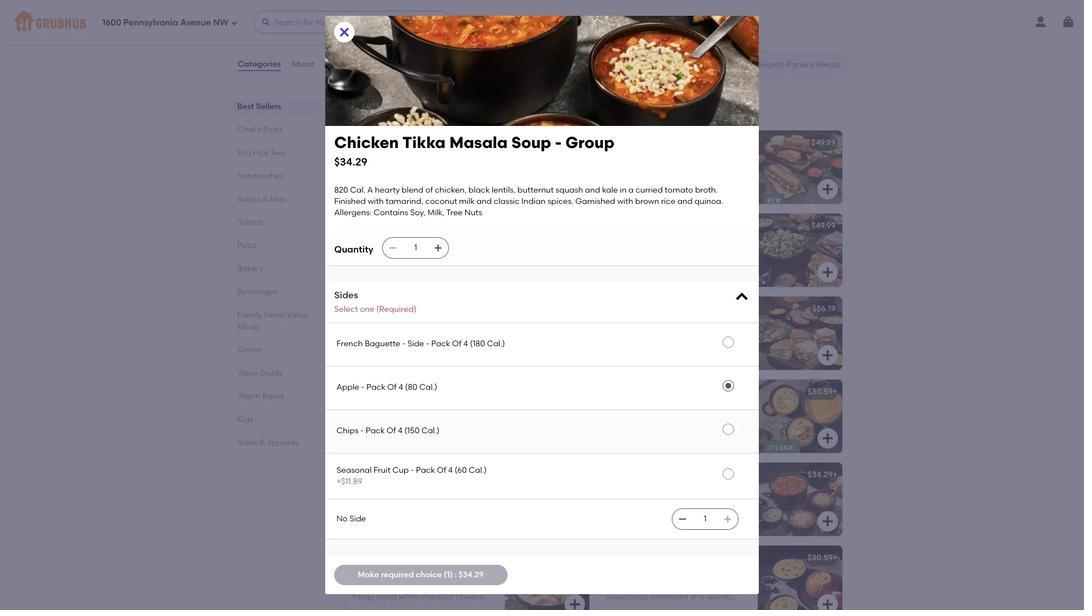 Task type: describe. For each thing, give the bounding box(es) containing it.
0 vertical spatial pizza
[[399, 221, 420, 231]]

feast down tree
[[449, 221, 470, 231]]

a for family feast
[[353, 320, 358, 330]]

group up 'tamarind,'
[[408, 177, 431, 187]]

masala for chicken tikka masala soup - group $34.29
[[450, 133, 508, 152]]

830 cal. chopped broccoli, shredded carrots and select seasonings simmered in a velvety smooth cheese sauce.  serves
[[606, 569, 733, 610]]

830
[[606, 569, 620, 579]]

of inside a meal to feed the whole family. includes 4 half sandwiches, 1 whole salad, 1 quart of soup, and 1 whole french baguette. serves 4-6.
[[408, 426, 416, 436]]

cheese inside '830 cal. chopped broccoli, shredded carrots and select seasonings simmered in a velvety smooth cheese sauce.  serves'
[[637, 604, 664, 610]]

mac & cheese - group image
[[505, 546, 590, 610]]

turkey chili - group button
[[346, 463, 590, 536]]

sides select one (required)
[[334, 290, 417, 314]]

3 inside a meal to feed the whole family, including any 3 flatbread pizzas and 2 whole salads. serves 4-6.
[[406, 249, 410, 258]]

blend inside 820 cal. a hearty blend of chicken, black lentils, butternut squash and kale in a curried tomato broth. finished with tamarind, coconut milk and classic indian spices. garnished with brown rice and quinoa. allergens: contains soy, milk, tree nuts
[[402, 185, 424, 195]]

serves inside a meal to feed the whole family. includes 4 half sandwiches, 1 whole salad, 1 quart of soup, and 1 whole french baguette. serves 4-6.
[[420, 438, 445, 447]]

meal for a meal to feed the whole family, including 4 half sandwiches, 1 whole salad, 1 group soup and 1 whole french baguette. serves 4-6.
[[360, 320, 380, 330]]

of inside a meal to feed the whole family. includes 4 half sandwiches, 1 whole salad, 1 quart of soup, 1 whole french baguette, and 4 chocolate chippers. serves 4-6.
[[661, 343, 669, 353]]

4 toasted baguette family feast image
[[758, 131, 843, 204]]

4- inside a meal to feed the whole family, including 4 half sandwiches, 1 whole salad, 1 group soup and 1 whole french baguette. serves 4-6.
[[447, 355, 455, 364]]

serves inside 1930 cal. tender shell pasta in a blend of rich cheeses including our tangy aged white cheddar cheese sauce. serves 4. allergens: conta
[[380, 604, 405, 610]]

2 horizontal spatial value
[[421, 104, 455, 118]]

apple inside "button"
[[337, 383, 359, 392]]

to for a meal to feed the whole family. includes 4 half sandwiches, 1 whole salad, 1 quart of soup, 1 whole french baguette, and 4 chocolate chippers. serves 4-6.
[[635, 320, 642, 330]]

4- inside a meal to feed the whole family. includes 4 half sandwiches, 1 whole salad, 1 quart of soup, and 1 whole french baguette. serves 4-6.
[[447, 438, 455, 447]]

6. inside a meal to feed the whole family. includes 4 half sandwiches, 1 whole salad, 1 quart of soup, 1 whole french baguette, and 4 chocolate chippers. serves 4-6.
[[679, 366, 686, 376]]

a inside 820 cal. a hearty blend of chicken, black lentils, butternut squash and kale in a curried tomato broth. finished with tamarind, coconut milk and classic indian spices. garnished with brown rice and quinoa. allergens: contains soy, milk, tree nuts
[[368, 185, 373, 195]]

2 horizontal spatial $34.29
[[808, 470, 833, 480]]

allergens: inside 90 cal. organic apple juice. allergens: none
[[606, 42, 643, 51]]

0 vertical spatial family feast value meals
[[344, 104, 493, 118]]

cookies
[[676, 221, 708, 231]]

feast right one
[[380, 304, 401, 314]]

seasonings
[[606, 592, 648, 602]]

group inside button
[[404, 470, 429, 480]]

and inside a meal to feed the whole family. includes 4 half sandwiches, 1 whole salad, 1 quart of soup, and 1 whole french baguette. serves 4-6.
[[441, 426, 456, 436]]

chipper
[[709, 271, 741, 281]]

4- inside a meal to feed the whole family. including any 4 toasted baguettes, 1 group soup or group mac & cheese, and 1 whole salad. serves 4-6.
[[704, 188, 712, 198]]

sandwiches
[[237, 171, 284, 181]]

to for a meal to feed the whole family, including any 3 flatbread pizzas and 2 whole salads. serves 4-6.
[[381, 237, 389, 247]]

broth.
[[696, 185, 718, 195]]

0 horizontal spatial flatbread
[[359, 221, 398, 231]]

mac for 3
[[432, 177, 450, 187]]

$49.99 for a meal to feed the whole family. including any 4 toasted baguettes, 1 group soup or group mac & cheese, and 1 whole salad. serves 4-6.
[[812, 138, 836, 148]]

premium family feast image
[[505, 380, 590, 453]]

the for a meal to feed the whole family. including any 4 toasted baguettes, 1 group soup or group mac & cheese, and 1 whole salad. serves 4-6.
[[663, 154, 676, 164]]

cal. for a
[[350, 185, 366, 195]]

turkey chili - group
[[353, 470, 429, 480]]

kids tab
[[237, 414, 316, 425]]

soup, for serves
[[417, 426, 439, 436]]

turkey
[[353, 470, 378, 480]]

1930
[[353, 569, 369, 579]]

feast left with
[[633, 221, 655, 231]]

sides for sides select one (required)
[[334, 290, 358, 300]]

2 with from the left
[[618, 197, 634, 206]]

and inside a meal to feed the whole family, including 4 half sandwiches, 1 whole salad, 1 group soup and 1 whole french baguette. serves 4-6.
[[428, 343, 443, 353]]

premium family feast with cookies image
[[758, 297, 843, 370]]

cheese, for a meal to feed the whole family. including any 3 toasted baguettes, 1 group soup or group mac & cheese, and 1 whole salad. serves 4-6.
[[460, 177, 489, 187]]

orange
[[353, 14, 382, 24]]

to for a meal to feed the whole family. including any 3 toasted baguettes, 1 group soup or group mac & cheese, and 1 whole salad. serves 4-6.
[[381, 154, 389, 164]]

4- inside a meal to feed the whole family. including any 3 toasted baguettes, 1 group soup or group mac & cheese, and 1 whole salad. serves 4-6.
[[451, 188, 459, 198]]

$56.19
[[813, 304, 836, 314]]

chili
[[380, 470, 397, 480]]

a inside 820 cal. a hearty blend of chicken, black lentils, butternut squash and kale in a curried tomato broth. finished with tamarind, coconut milk and classic indian spices. garnished with brown rice and quinoa. allergens: contains soy, milk, tree nuts
[[629, 185, 634, 195]]

best
[[237, 102, 254, 111]]

flatbread inside a meal to feed the whole family, including any 3 flatbread pizzas and 2 whole salads. serves 4-6.
[[412, 249, 450, 258]]

a for 4 toasted baguette family feast
[[606, 154, 611, 164]]

& for soups & mac
[[263, 194, 269, 204]]

and down black
[[477, 197, 492, 206]]

allergens: inside 1930 cal. tender shell pasta in a blend of rich cheeses including our tangy aged white cheddar cheese sauce. serves 4. allergens: conta
[[415, 604, 452, 610]]

dinner
[[237, 345, 262, 355]]

- inside chicken tikka masala soup - group $34.29
[[555, 133, 562, 152]]

- inside 'seasonal fruit cup - pack of 4 (60 cal.) +$11.89'
[[411, 465, 414, 475]]

sides & spreads tab
[[237, 437, 316, 449]]

nuts
[[465, 208, 483, 218]]

organic inside 90 cal. organic apple juice. allergens: none
[[634, 30, 666, 40]]

milk,
[[428, 208, 445, 218]]

french baguette - side - pack of 4 (180 cal.) button
[[325, 323, 759, 366]]

cal. for organic
[[617, 30, 632, 40]]

input item quantity number field for no side
[[693, 509, 718, 530]]

feast up 3 toasted baguette family feast
[[386, 104, 419, 118]]

& for mac & cheese - group
[[371, 553, 378, 563]]

3 flatbread pizza family feast
[[353, 221, 470, 231]]

bakery
[[237, 264, 263, 273]]

and inside a meal to feed the whole family. including any 3 toasted baguettes, 1 group soup or group mac & cheese, and 1 whole salad. serves 4-6.
[[353, 188, 368, 198]]

and up garnished
[[585, 185, 601, 195]]

family inside tab
[[237, 310, 262, 320]]

juice.
[[692, 30, 715, 40]]

4- inside a meal to feed the whole family, including any 3 flatbread pizzas and 2 whole salads. serves 4-6.
[[439, 260, 447, 270]]

4 inside "button"
[[399, 383, 403, 392]]

0 vertical spatial organic
[[606, 14, 637, 24]]

1600 pennsylvania avenue nw
[[102, 17, 229, 27]]

3 toasted baguette family feast
[[353, 138, 479, 148]]

includes for baguette,
[[606, 332, 638, 341]]

velvety
[[706, 592, 733, 602]]

salad, for baguette
[[606, 260, 629, 270]]

whole inside a meal to feed the whole family. includes 4 half sandwiches, 1 whole salad, 1 quart of soup, and 1 whole french baguette. serves 4-6.
[[425, 403, 448, 413]]

kale
[[603, 185, 618, 195]]

group inside a meal to feed the whole family, including 4 half sandwiches, 1 whole salad, 1 group soup and 1 whole french baguette. serves 4-6.
[[382, 343, 405, 353]]

none for premium
[[392, 42, 411, 51]]

a meal to feed the whole family. includes 4 half sandwiches, 1 whole salad, 1 quart of soup, 1 whole french baguette, and 4 chocolate chippers. serves 4-6.
[[606, 320, 743, 376]]

a inside a meal to feed the whole family. includes 4 half sandwiches, 1 whole salad, 1 quart of soup, 1 whole french baguette, and 4 chocolate chippers. serves 4-6.
[[606, 320, 611, 330]]

group up rice
[[661, 177, 684, 187]]

feast up broth.
[[711, 138, 732, 148]]

pasta
[[436, 569, 458, 579]]

reviews button
[[324, 44, 356, 85]]

curried
[[636, 185, 663, 195]]

of inside "french baguette - side - pack of 4 (180 cal.)" button
[[452, 339, 462, 349]]

a for 3 flatbread pizza family feast
[[353, 237, 358, 247]]

90
[[606, 30, 615, 40]]

baguette inside button
[[365, 339, 401, 349]]

pennsylvania
[[123, 17, 178, 27]]

the for a meal to feed the whole family, including 4 half sandwiches, 1 whole salad, 1 group soup, 1 whole french baguette and 4 chocolate chipper cookies. serves 4-6.
[[663, 237, 676, 247]]

3 toasted baguette family feast image
[[505, 131, 590, 204]]

family, for cookies
[[703, 237, 728, 247]]

whole inside a meal to feed the whole family. includes 4 half sandwiches, 1 whole salad, 1 quart of soup, 1 whole french baguette, and 4 chocolate chippers. serves 4-6.
[[678, 320, 701, 330]]

milk
[[459, 197, 475, 206]]

2 juice from the left
[[664, 14, 686, 24]]

a inside '830 cal. chopped broccoli, shredded carrots and select seasonings simmered in a velvety smooth cheese sauce.  serves'
[[699, 592, 705, 602]]

family feast value meals inside tab
[[237, 310, 308, 332]]

of inside apple - pack of 4 (80 cal.) "button"
[[388, 383, 397, 392]]

cheddar
[[422, 592, 454, 602]]

soy,
[[410, 208, 426, 218]]

duets
[[261, 368, 283, 378]]

baguettes, for 3 toasted baguette family feast
[[445, 166, 486, 175]]

simmered
[[650, 592, 689, 602]]

1 with from the left
[[368, 197, 384, 206]]

pack inside apple - pack of 4 (80 cal.) "button"
[[367, 383, 386, 392]]

and inside a meal to feed the whole family, including any 3 flatbread pizzas and 2 whole salads. serves 4-6.
[[477, 249, 492, 258]]

mac inside tab
[[270, 194, 287, 204]]

serves inside a meal to feed the whole family, including 4 half sandwiches, 1 whole salad, 1 group soup, 1 whole french baguette and 4 chocolate chipper cookies. serves 4-6.
[[640, 283, 665, 293]]

select
[[334, 305, 358, 314]]

and inside a meal to feed the whole family. including any 4 toasted baguettes, 1 group soup or group mac & cheese, and 1 whole salad. serves 4-6.
[[606, 188, 621, 198]]

brown
[[636, 197, 660, 206]]

sandwiches tab
[[237, 170, 316, 182]]

no
[[337, 514, 348, 524]]

and inside a meal to feed the whole family. includes 4 half sandwiches, 1 whole salad, 1 quart of soup, 1 whole french baguette, and 4 chocolate chippers. serves 4-6.
[[673, 355, 689, 364]]

beverages
[[237, 287, 278, 297]]

the for a meal to feed the whole family. includes 4 half sandwiches, 1 whole salad, 1 quart of soup, 1 whole french baguette, and 4 chocolate chippers. serves 4-6.
[[663, 320, 676, 330]]

salads.
[[383, 260, 410, 270]]

sellers
[[256, 102, 281, 111]]

- inside apple - pack of 4 (80 cal.) "button"
[[361, 383, 365, 392]]

sides & spreads
[[237, 438, 299, 447]]

shell
[[417, 569, 434, 579]]

6. inside a meal to feed the whole family, including any 3 flatbread pizzas and 2 whole salads. serves 4-6.
[[447, 260, 454, 270]]

cal.) inside 'seasonal fruit cup - pack of 4 (60 cal.) +$11.89'
[[469, 465, 487, 475]]

rice
[[662, 197, 676, 206]]

baguette for 3
[[392, 138, 428, 148]]

cheeses
[[402, 581, 433, 590]]

$38.69
[[558, 221, 583, 231]]

family. for a meal to feed the whole family. includes 4 half sandwiches, 1 whole salad, 1 quart of soup, 1 whole french baguette, and 4 chocolate chippers. serves 4-6.
[[703, 320, 727, 330]]

beverages tab
[[237, 286, 316, 298]]

family feast value meals tab
[[237, 309, 316, 333]]

$30.59 for broccoli cheddar soup - group
[[808, 553, 833, 563]]

4- inside a meal to feed the whole family. includes 4 half sandwiches, 1 whole salad, 1 quart of soup, 1 whole french baguette, and 4 chocolate chippers. serves 4-6.
[[671, 366, 679, 376]]

chopped
[[639, 569, 675, 579]]

contains
[[374, 208, 409, 218]]

or for 3
[[398, 177, 406, 187]]

cal. for premium
[[367, 30, 382, 40]]

6. inside a meal to feed the whole family, including 4 half sandwiches, 1 whole salad, 1 group soup and 1 whole french baguette. serves 4-6.
[[455, 355, 462, 364]]

premium inside 160 cal. premium orange juice. allergens: none
[[384, 30, 419, 40]]

choice
[[416, 570, 442, 580]]

of inside 820 cal. a hearty blend of chicken, black lentils, butternut squash and kale in a curried tomato broth. finished with tamarind, coconut milk and classic indian spices. garnished with brown rice and quinoa. allergens: contains soy, milk, tree nuts
[[426, 185, 433, 195]]

chicken tikka masala soup - group $34.29
[[334, 133, 615, 168]]

broccoli
[[606, 553, 638, 563]]

820
[[334, 185, 348, 195]]

sandwiches, for 1
[[664, 332, 712, 341]]

4 inside 'seasonal fruit cup - pack of 4 (60 cal.) +$11.89'
[[448, 465, 453, 475]]

quart for french
[[383, 426, 406, 436]]

cal.) inside "button"
[[419, 383, 438, 392]]

baguette for 4
[[645, 138, 681, 148]]

6. inside a meal to feed the whole family. including any 4 toasted baguettes, 1 group soup or group mac & cheese, and 1 whole salad. serves 4-6.
[[712, 188, 719, 198]]

the for a meal to feed the whole family, including any 3 flatbread pizzas and 2 whole salads. serves 4-6.
[[410, 237, 423, 247]]

of inside chips - pack of 4 (150 cal.) button
[[387, 426, 396, 436]]

pack inside chips - pack of 4 (150 cal.) button
[[366, 426, 385, 436]]

cup
[[393, 465, 409, 475]]

(150
[[405, 426, 420, 436]]

toasted up kale
[[612, 138, 643, 148]]

french inside a meal to feed the whole family. includes 4 half sandwiches, 1 whole salad, 1 quart of soup, and 1 whole french baguette. serves 4-6.
[[353, 438, 379, 447]]

two
[[271, 148, 286, 158]]

family feast
[[353, 304, 401, 314]]

$34.29 +
[[808, 470, 838, 480]]

make
[[358, 570, 379, 580]]

2 vertical spatial value
[[237, 368, 259, 378]]

svg image down "chipper"
[[734, 289, 750, 305]]

any for a meal to feed the whole family, including any 3 flatbread pizzas and 2 whole salads. serves 4-6.
[[390, 249, 404, 258]]

1 horizontal spatial value
[[287, 310, 308, 320]]

squash
[[683, 387, 712, 397]]

cal.) right (180
[[487, 339, 505, 349]]

any for a meal to feed the whole family. including any 3 toasted baguettes, 1 group soup or group mac & cheese, and 1 whole salad. serves 4-6.
[[390, 166, 404, 175]]

$49.99 for a meal to feed the whole family, including 4 half sandwiches, 1 whole salad, 1 group soup, 1 whole french baguette and 4 chocolate chipper cookies. serves 4-6.
[[812, 221, 836, 231]]

cheese
[[379, 553, 409, 563]]

pack inside "french baguette - side - pack of 4 (180 cal.)" button
[[432, 339, 451, 349]]

garnished
[[576, 197, 616, 206]]

masala for chicken tikka masala soup - group
[[662, 470, 691, 480]]

$30.59 for vegetarian autumn squash soup - group
[[808, 387, 833, 397]]

- inside "turkey chili - group" button
[[399, 470, 402, 480]]

toasted up hearty on the top left
[[359, 138, 390, 148]]

& inside a meal to feed the whole family. including any 4 toasted baguettes, 1 group soup or group mac & cheese, and 1 whole salad. serves 4-6.
[[705, 177, 711, 187]]

serves inside a meal to feed the whole family, including 4 half sandwiches, 1 whole salad, 1 group soup and 1 whole french baguette. serves 4-6.
[[420, 355, 445, 364]]

feast up a meal to feed the whole family. includes 4 half sandwiches, 1 whole salad, 1 quart of soup, and 1 whole french baguette. serves 4-6.
[[417, 387, 438, 397]]

3 inside a meal to feed the whole family. including any 3 toasted baguettes, 1 group soup or group mac & cheese, and 1 whole salad. serves 4-6.
[[406, 166, 411, 175]]

premium family feast
[[353, 387, 438, 397]]

cal. for tender
[[371, 569, 387, 579]]

chef's
[[237, 125, 261, 134]]

avenue
[[180, 17, 211, 27]]

salads
[[237, 218, 263, 227]]

best sellers
[[237, 102, 281, 111]]

$30.59 + for broccoli cheddar soup - group
[[808, 553, 838, 563]]

chicken for chicken tikka masala soup - group $34.29
[[334, 133, 399, 152]]

feed for a meal to feed the whole family, including 4 half sandwiches, 1 whole salad, 1 group soup, 1 whole french baguette and 4 chocolate chipper cookies. serves 4-6.
[[644, 237, 662, 247]]

4 inside a meal to feed the whole family. including any 4 toasted baguettes, 1 group soup or group mac & cheese, and 1 whole salad. serves 4-6.
[[659, 166, 664, 175]]

broccoli,
[[677, 569, 711, 579]]

classic
[[494, 197, 520, 206]]

a meal to feed the whole family. includes 4 half sandwiches, 1 whole salad, 1 quart of soup, and 1 whole french baguette. serves 4-6.
[[353, 403, 490, 447]]

& for sides & spreads
[[260, 438, 265, 447]]

any for a meal to feed the whole family. including any 4 toasted baguettes, 1 group soup or group mac & cheese, and 1 whole salad. serves 4-6.
[[643, 166, 657, 175]]

a for 3 toasted baguette family feast
[[353, 154, 358, 164]]

group inside chicken tikka masala soup - group $34.29
[[566, 133, 615, 152]]

sauce. inside 1930 cal. tender shell pasta in a blend of rich cheeses including our tangy aged white cheddar cheese sauce. serves 4. allergens: conta
[[353, 604, 378, 610]]

serves inside a meal to feed the whole family. including any 3 toasted baguettes, 1 group soup or group mac & cheese, and 1 whole salad. serves 4-6.
[[424, 188, 449, 198]]

carrots
[[644, 581, 671, 590]]

1 vertical spatial premium
[[353, 387, 387, 397]]

soup for chicken tikka masala soup - group
[[693, 470, 712, 480]]

soups & mac
[[237, 194, 287, 204]]

$43.69
[[558, 138, 583, 148]]

including for a meal to feed the whole family, including 4 half sandwiches, 1 whole salad, 1 group soup, 1 whole french baguette and 4 chocolate chipper cookies. serves 4-6.
[[606, 249, 641, 258]]

sauce. inside '830 cal. chopped broccoli, shredded carrots and select seasonings simmered in a velvety smooth cheese sauce.  serves'
[[666, 604, 691, 610]]

of inside 1930 cal. tender shell pasta in a blend of rich cheeses including our tangy aged white cheddar cheese sauce. serves 4. allergens: conta
[[376, 581, 384, 590]]

seasonal fruit cup - pack of 4 (60 cal.) +$11.89
[[337, 465, 487, 486]]

french baguette - side - pack of 4 (180 cal.)
[[337, 339, 505, 349]]

family feast with cookies image
[[758, 214, 843, 287]]

toasted inside a meal to feed the whole family. including any 4 toasted baguettes, 1 group soup or group mac & cheese, and 1 whole salad. serves 4-6.
[[665, 166, 696, 175]]

warm
[[237, 392, 261, 401]]

picks
[[263, 125, 283, 134]]

including for a meal to feed the whole family. including any 3 toasted baguettes, 1 group soup or group mac & cheese, and 1 whole salad. serves 4-6.
[[353, 166, 388, 175]]

6. inside a meal to feed the whole family. including any 3 toasted baguettes, 1 group soup or group mac & cheese, and 1 whole salad. serves 4-6.
[[459, 188, 465, 198]]

tree
[[446, 208, 463, 218]]

1 horizontal spatial meals
[[458, 104, 493, 118]]

best sellers tab
[[237, 101, 316, 112]]

baguette
[[606, 271, 641, 281]]

french inside a meal to feed the whole family, including 4 half sandwiches, 1 whole salad, 1 group soup and 1 whole french baguette. serves 4-6.
[[353, 355, 379, 364]]

no side
[[337, 514, 366, 524]]

sandwiches, for and
[[411, 415, 459, 424]]

+ for broccoli cheddar soup - group
[[833, 553, 838, 563]]

soups & mac tab
[[237, 193, 316, 205]]

group right 820
[[353, 177, 375, 187]]

toasted inside a meal to feed the whole family. including any 3 toasted baguettes, 1 group soup or group mac & cheese, and 1 whole salad. serves 4-6.
[[412, 166, 443, 175]]

a inside 1930 cal. tender shell pasta in a blend of rich cheeses including our tangy aged white cheddar cheese sauce. serves 4. allergens: conta
[[469, 569, 474, 579]]

apple - pack of 4 (80 cal.) button
[[325, 366, 759, 409]]

soup for vegetarian autumn squash soup - group
[[714, 387, 734, 397]]

sandwiches, for 1
[[666, 249, 713, 258]]

4 toasted baguette family feast
[[606, 138, 732, 148]]

chocolate inside a meal to feed the whole family. includes 4 half sandwiches, 1 whole salad, 1 quart of soup, 1 whole french baguette, and 4 chocolate chippers. serves 4-6.
[[697, 355, 738, 364]]

feed for a meal to feed the whole family, including 4 half sandwiches, 1 whole salad, 1 group soup and 1 whole french baguette. serves 4-6.
[[391, 320, 408, 330]]

family. for a meal to feed the whole family. including any 3 toasted baguettes, 1 group soup or group mac & cheese, and 1 whole salad. serves 4-6.
[[449, 154, 474, 164]]



Task type: locate. For each thing, give the bounding box(es) containing it.
family, down cookies
[[703, 237, 728, 247]]

1 horizontal spatial a
[[629, 185, 634, 195]]

mac up quinoa. at the top right of page
[[686, 177, 703, 187]]

warm bowls tab
[[237, 390, 316, 402]]

none down orange juice
[[392, 42, 411, 51]]

1 $30.59 + from the top
[[808, 387, 838, 397]]

1 vertical spatial salad,
[[353, 343, 376, 353]]

family. for a meal to feed the whole family. includes 4 half sandwiches, 1 whole salad, 1 quart of soup, and 1 whole french baguette. serves 4-6.
[[449, 403, 474, 413]]

half inside a meal to feed the whole family, including 4 half sandwiches, 1 whole salad, 1 group soup, 1 whole french baguette and 4 chocolate chipper cookies. serves 4-6.
[[649, 249, 664, 258]]

sandwiches,
[[666, 249, 713, 258], [413, 332, 460, 341]]

a meal to feed the whole family, including any 3 flatbread pizzas and 2 whole salads. serves 4-6.
[[353, 237, 492, 270]]

warm bowls
[[237, 392, 284, 401]]

1 horizontal spatial chicken
[[606, 470, 638, 480]]

1600
[[102, 17, 121, 27]]

chicken inside chicken tikka masala soup - group $34.29
[[334, 133, 399, 152]]

finished
[[334, 197, 366, 206]]

orange juice image
[[505, 7, 590, 80]]

meal for a meal to feed the whole family. including any 3 toasted baguettes, 1 group soup or group mac & cheese, and 1 whole salad. serves 4-6.
[[360, 154, 380, 164]]

cheese, up quinoa. at the top right of page
[[713, 177, 742, 187]]

0 vertical spatial blend
[[402, 185, 424, 195]]

salad,
[[606, 260, 629, 270], [353, 343, 376, 353]]

a meal to feed the whole family, including 4 half sandwiches, 1 whole salad, 1 group soup and 1 whole french baguette. serves 4-6.
[[353, 320, 489, 364]]

cal.) right (80
[[419, 383, 438, 392]]

0 vertical spatial flatbread
[[359, 221, 398, 231]]

meal inside a meal to feed the whole family. including any 4 toasted baguettes, 1 group soup or group mac & cheese, and 1 whole salad. serves 4-6.
[[613, 154, 633, 164]]

to
[[381, 154, 389, 164], [635, 154, 642, 164], [381, 237, 389, 247], [635, 237, 642, 247], [381, 320, 389, 330], [635, 320, 642, 330], [381, 403, 389, 413]]

pack left (180
[[432, 339, 451, 349]]

svg image down "$4.29"
[[568, 59, 582, 73]]

spreads
[[267, 438, 299, 447]]

french up "chipper"
[[712, 260, 739, 270]]

chicken for chicken tikka masala soup - group
[[606, 470, 638, 480]]

sides
[[334, 290, 358, 300], [237, 438, 258, 447]]

meals up dinner
[[237, 322, 260, 332]]

1 horizontal spatial masala
[[662, 470, 691, 480]]

group inside a meal to feed the whole family, including 4 half sandwiches, 1 whole salad, 1 group soup, 1 whole french baguette and 4 chocolate chipper cookies. serves 4-6.
[[636, 260, 659, 270]]

to for a meal to feed the whole family. including any 4 toasted baguettes, 1 group soup or group mac & cheese, and 1 whole salad. serves 4-6.
[[635, 154, 642, 164]]

of up baguette.
[[408, 426, 416, 436]]

soup for chicken tikka masala soup - group $34.29
[[512, 133, 552, 152]]

salad. for 3
[[399, 188, 422, 198]]

+ for vegetarian autumn squash soup - group
[[833, 387, 838, 397]]

0 vertical spatial sandwiches,
[[664, 332, 712, 341]]

family, inside a meal to feed the whole family, including 4 half sandwiches, 1 whole salad, 1 group soup, 1 whole french baguette and 4 chocolate chipper cookies. serves 4-6.
[[703, 237, 728, 247]]

0 horizontal spatial soup,
[[417, 426, 439, 436]]

pizza down salads
[[237, 241, 257, 250]]

turkey chili - group image
[[505, 463, 590, 536]]

4- up (60
[[447, 438, 455, 447]]

a up '2' at the top
[[353, 237, 358, 247]]

none for organic
[[645, 42, 664, 51]]

0 horizontal spatial blend
[[353, 581, 374, 590]]

chips
[[337, 426, 359, 436]]

1 $30.59 from the top
[[808, 387, 833, 397]]

1 vertical spatial organic
[[634, 30, 666, 40]]

svg image for $56.19
[[822, 349, 835, 362]]

to inside a meal to feed the whole family. includes 4 half sandwiches, 1 whole salad, 1 quart of soup, and 1 whole french baguette. serves 4-6.
[[381, 403, 389, 413]]

0 vertical spatial tikka
[[402, 133, 446, 152]]

1 horizontal spatial $34.29
[[459, 570, 484, 580]]

apple
[[639, 14, 663, 24], [668, 30, 690, 40], [337, 383, 359, 392]]

in inside 820 cal. a hearty blend of chicken, black lentils, butternut squash and kale in a curried tomato broth. finished with tamarind, coconut milk and classic indian spices. garnished with brown rice and quinoa. allergens: contains soy, milk, tree nuts
[[620, 185, 627, 195]]

serves inside a meal to feed the whole family. including any 4 toasted baguettes, 1 group soup or group mac & cheese, and 1 whole salad. serves 4-6.
[[677, 188, 702, 198]]

salad, for french
[[353, 426, 377, 436]]

pizza tab
[[237, 240, 316, 251]]

0 vertical spatial $49.99
[[812, 138, 836, 148]]

0 horizontal spatial mac
[[270, 194, 287, 204]]

2 or from the left
[[651, 177, 659, 187]]

make required choice (1) : $34.29
[[358, 570, 484, 580]]

svg image left smooth
[[568, 598, 582, 610]]

meal down contains
[[360, 237, 380, 247]]

+$11.89
[[337, 477, 362, 486]]

the down 4 toasted baguette family feast
[[663, 154, 676, 164]]

sides for sides & spreads
[[237, 438, 258, 447]]

1 horizontal spatial salad,
[[606, 260, 629, 270]]

group up baguette.
[[382, 343, 405, 353]]

salad, inside a meal to feed the whole family, including 4 half sandwiches, 1 whole salad, 1 group soup and 1 whole french baguette. serves 4-6.
[[353, 343, 376, 353]]

quart
[[637, 343, 659, 353], [383, 426, 406, 436]]

value duets tab
[[237, 367, 316, 379]]

1 vertical spatial includes
[[353, 415, 385, 424]]

feed inside a meal to feed the whole family, including 4 half sandwiches, 1 whole salad, 1 group soup, 1 whole french baguette and 4 chocolate chipper cookies. serves 4-6.
[[644, 237, 662, 247]]

2 cheese, from the left
[[713, 177, 742, 187]]

cal. up shredded
[[622, 569, 637, 579]]

pizzas
[[452, 249, 475, 258]]

baguettes, up black
[[445, 166, 486, 175]]

half
[[646, 332, 662, 341], [393, 415, 409, 424]]

tikka for chicken tikka masala soup - group
[[639, 470, 660, 480]]

to for a meal to feed the whole family, including 4 half sandwiches, 1 whole salad, 1 group soup, 1 whole french baguette and 4 chocolate chipper cookies. serves 4-6.
[[635, 237, 642, 247]]

salad, up "seasonal"
[[353, 426, 377, 436]]

0 horizontal spatial salad.
[[399, 188, 422, 198]]

including
[[353, 249, 388, 258], [606, 249, 641, 258], [353, 332, 388, 341], [435, 581, 471, 590]]

2 $30.59 + from the top
[[808, 553, 838, 563]]

mac for 4
[[686, 177, 703, 187]]

meal for a meal to feed the whole family. includes 4 half sandwiches, 1 whole salad, 1 quart of soup, and 1 whole french baguette. serves 4-6.
[[360, 403, 380, 413]]

1 vertical spatial $30.59
[[808, 553, 833, 563]]

0 horizontal spatial in
[[460, 569, 467, 579]]

svg image up $56.19
[[822, 266, 835, 279]]

family
[[344, 104, 383, 118], [430, 138, 456, 148], [683, 138, 709, 148], [422, 221, 447, 231], [606, 221, 631, 231], [353, 304, 378, 314], [237, 310, 262, 320], [389, 387, 415, 397]]

none inside 90 cal. organic apple juice. allergens: none
[[645, 42, 664, 51]]

820 cal. a hearty blend of chicken, black lentils, butternut squash and kale in a curried tomato broth. finished with tamarind, coconut milk and classic indian spices. garnished with brown rice and quinoa. allergens: contains soy, milk, tree nuts
[[334, 185, 726, 218]]

serves
[[424, 188, 449, 198], [677, 188, 702, 198], [412, 260, 437, 270], [640, 283, 665, 293], [420, 355, 445, 364], [644, 366, 669, 376], [420, 438, 445, 447], [380, 604, 405, 610]]

dinner tab
[[237, 344, 316, 356]]

1 vertical spatial $30.59 +
[[808, 553, 838, 563]]

or up the brown
[[651, 177, 659, 187]]

organic apple juice
[[606, 14, 686, 24]]

1 cheese, from the left
[[460, 177, 489, 187]]

with down kale
[[618, 197, 634, 206]]

cal. inside 90 cal. organic apple juice. allergens: none
[[617, 30, 632, 40]]

tangy
[[353, 592, 375, 602]]

$49.99
[[812, 138, 836, 148], [812, 221, 836, 231]]

family. inside a meal to feed the whole family. including any 3 toasted baguettes, 1 group soup or group mac & cheese, and 1 whole salad. serves 4-6.
[[449, 154, 474, 164]]

soup inside chicken tikka masala soup - group $34.29
[[512, 133, 552, 152]]

salad, for baguette,
[[606, 343, 630, 353]]

whole
[[425, 154, 448, 164], [678, 154, 701, 164], [374, 188, 397, 198], [628, 188, 650, 198], [425, 237, 448, 247], [678, 237, 701, 247], [720, 249, 742, 258], [359, 260, 382, 270], [688, 260, 710, 270], [425, 320, 448, 330], [678, 320, 701, 330], [467, 332, 489, 341], [450, 343, 472, 353], [425, 403, 448, 413]]

0 vertical spatial salad,
[[606, 260, 629, 270]]

of left (80
[[388, 383, 397, 392]]

half
[[649, 249, 664, 258], [396, 332, 411, 341]]

1 vertical spatial pizza
[[237, 241, 257, 250]]

side inside button
[[408, 339, 424, 349]]

serves inside a meal to feed the whole family. includes 4 half sandwiches, 1 whole salad, 1 quart of soup, 1 whole french baguette, and 4 chocolate chippers. serves 4-6.
[[644, 366, 669, 376]]

+ for chicken tikka masala soup - group
[[833, 470, 838, 480]]

french inside button
[[337, 339, 363, 349]]

serves down 'french baguette - side - pack of 4 (180 cal.)'
[[420, 355, 445, 364]]

0 horizontal spatial half
[[396, 332, 411, 341]]

soup, inside a meal to feed the whole family. includes 4 half sandwiches, 1 whole salad, 1 quart of soup, 1 whole french baguette, and 4 chocolate chippers. serves 4-6.
[[671, 343, 692, 353]]

a up our
[[469, 569, 474, 579]]

$34.29 inside chicken tikka masala soup - group $34.29
[[334, 155, 368, 168]]

svg image down $34.29 +
[[822, 515, 835, 528]]

0 vertical spatial a
[[629, 185, 634, 195]]

0 vertical spatial $30.59 +
[[808, 387, 838, 397]]

a
[[353, 154, 358, 164], [606, 154, 611, 164], [368, 185, 373, 195], [353, 237, 358, 247], [606, 237, 611, 247], [353, 320, 358, 330], [606, 320, 611, 330], [353, 403, 358, 413]]

soup, for 4
[[671, 343, 692, 353]]

1 horizontal spatial blend
[[402, 185, 424, 195]]

feed inside a meal to feed the whole family. including any 3 toasted baguettes, 1 group soup or group mac & cheese, and 1 whole salad. serves 4-6.
[[391, 154, 408, 164]]

1 horizontal spatial salad.
[[652, 188, 675, 198]]

blend inside 1930 cal. tender shell pasta in a blend of rich cheeses including our tangy aged white cheddar cheese sauce. serves 4. allergens: conta
[[353, 581, 374, 590]]

half for baguette.
[[393, 415, 409, 424]]

1 vertical spatial $34.29
[[808, 470, 833, 480]]

soup inside a meal to feed the whole family, including 4 half sandwiches, 1 whole salad, 1 group soup and 1 whole french baguette. serves 4-6.
[[407, 343, 426, 353]]

family.
[[449, 154, 474, 164], [703, 154, 727, 164], [703, 320, 727, 330], [449, 403, 474, 413]]

meal for a meal to feed the whole family. includes 4 half sandwiches, 1 whole salad, 1 quart of soup, 1 whole french baguette, and 4 chocolate chippers. serves 4-6.
[[613, 320, 633, 330]]

1 horizontal spatial salad,
[[606, 343, 630, 353]]

select
[[690, 581, 713, 590]]

with
[[656, 221, 675, 231]]

including for a meal to feed the whole family. including any 4 toasted baguettes, 1 group soup or group mac & cheese, and 1 whole salad. serves 4-6.
[[606, 166, 641, 175]]

the inside a meal to feed the whole family. includes 4 half sandwiches, 1 whole salad, 1 quart of soup, and 1 whole french baguette. serves 4-6.
[[410, 403, 423, 413]]

toasted down 3 toasted baguette family feast
[[412, 166, 443, 175]]

svg image for $35.59
[[568, 598, 582, 610]]

meal for a meal to feed the whole family, including any 3 flatbread pizzas and 2 whole salads. serves 4-6.
[[360, 237, 380, 247]]

side right no
[[350, 514, 366, 524]]

organic up 90
[[606, 14, 637, 24]]

(80
[[405, 383, 418, 392]]

0 horizontal spatial with
[[368, 197, 384, 206]]

1 vertical spatial soup,
[[417, 426, 439, 436]]

baguettes, inside a meal to feed the whole family. including any 3 toasted baguettes, 1 group soup or group mac & cheese, and 1 whole salad. serves 4-6.
[[445, 166, 486, 175]]

soup for 4
[[630, 177, 649, 187]]

group left soup, on the right of page
[[636, 260, 659, 270]]

half for soup
[[396, 332, 411, 341]]

$30.59 + for vegetarian autumn squash soup - group
[[808, 387, 838, 397]]

soup up the brown
[[630, 177, 649, 187]]

0 horizontal spatial chicken
[[334, 133, 399, 152]]

of
[[452, 339, 462, 349], [388, 383, 397, 392], [387, 426, 396, 436], [437, 465, 447, 475]]

0 vertical spatial includes
[[606, 332, 638, 341]]

1 horizontal spatial including
[[606, 166, 641, 175]]

2 $49.99 from the top
[[812, 221, 836, 231]]

0 vertical spatial input item quantity number field
[[404, 238, 428, 258]]

family, up (180
[[449, 320, 474, 330]]

1 horizontal spatial or
[[651, 177, 659, 187]]

1 horizontal spatial half
[[649, 249, 664, 258]]

hearty
[[375, 185, 400, 195]]

the down the 3 flatbread pizza family feast
[[410, 237, 423, 247]]

family feast image
[[505, 297, 590, 370]]

or
[[398, 177, 406, 187], [651, 177, 659, 187]]

serves inside a meal to feed the whole family, including any 3 flatbread pizzas and 2 whole salads. serves 4-6.
[[412, 260, 437, 270]]

1 horizontal spatial soup
[[407, 343, 426, 353]]

chef's picks tab
[[237, 124, 316, 136]]

0 horizontal spatial includes
[[353, 415, 385, 424]]

about
[[291, 59, 315, 69]]

1 mac from the left
[[432, 177, 450, 187]]

$35.59
[[555, 553, 580, 563]]

sides down kids
[[237, 438, 258, 447]]

0 horizontal spatial sides
[[237, 438, 258, 447]]

blend up 'tamarind,'
[[402, 185, 424, 195]]

& right soups
[[263, 194, 269, 204]]

0 horizontal spatial side
[[350, 514, 366, 524]]

sandwiches, up baguette, on the bottom right
[[664, 332, 712, 341]]

in right kale
[[620, 185, 627, 195]]

svg image
[[1062, 15, 1076, 29], [261, 18, 270, 27], [231, 19, 238, 26], [338, 25, 351, 39], [822, 59, 835, 73], [568, 183, 582, 196], [822, 183, 835, 196], [389, 243, 398, 252], [434, 243, 443, 252], [822, 432, 835, 445], [679, 515, 688, 524], [724, 515, 733, 524], [822, 598, 835, 610]]

soup, inside a meal to feed the whole family. includes 4 half sandwiches, 1 whole salad, 1 quart of soup, and 1 whole french baguette. serves 4-6.
[[417, 426, 439, 436]]

search icon image
[[740, 58, 754, 71]]

Input item quantity number field
[[404, 238, 428, 258], [693, 509, 718, 530]]

you pick two tab
[[237, 147, 316, 159]]

or up 'tamarind,'
[[398, 177, 406, 187]]

pizza down soy,
[[399, 221, 420, 231]]

meal inside a meal to feed the whole family, including 4 half sandwiches, 1 whole salad, 1 group soup and 1 whole french baguette. serves 4-6.
[[360, 320, 380, 330]]

1
[[488, 166, 491, 175], [741, 166, 744, 175], [370, 188, 373, 198], [623, 188, 626, 198], [715, 249, 718, 258], [631, 260, 634, 270], [683, 260, 686, 270], [462, 332, 465, 341], [714, 332, 717, 341], [378, 343, 381, 353], [445, 343, 448, 353], [632, 343, 635, 353], [694, 343, 697, 353], [461, 415, 464, 424], [379, 426, 382, 436], [458, 426, 461, 436]]

2 vertical spatial in
[[691, 592, 697, 602]]

value up warm
[[237, 368, 259, 378]]

cheese inside 1930 cal. tender shell pasta in a blend of rich cheeses including our tangy aged white cheddar cheese sauce. serves 4. allergens: conta
[[456, 592, 484, 602]]

2 vertical spatial a
[[699, 592, 705, 602]]

0 vertical spatial cheese
[[456, 592, 484, 602]]

& up quinoa. at the top right of page
[[705, 177, 711, 187]]

feed for a meal to feed the whole family. includes 4 half sandwiches, 1 whole salad, 1 quart of soup, 1 whole french baguette, and 4 chocolate chippers. serves 4-6.
[[644, 320, 662, 330]]

a left curried
[[629, 185, 634, 195]]

0 vertical spatial salad,
[[606, 343, 630, 353]]

0 horizontal spatial cheese,
[[460, 177, 489, 187]]

kids
[[237, 415, 253, 424]]

cheese, for a meal to feed the whole family. including any 4 toasted baguettes, 1 group soup or group mac & cheese, and 1 whole salad. serves 4-6.
[[713, 177, 742, 187]]

1 horizontal spatial includes
[[606, 332, 638, 341]]

bowls
[[263, 392, 284, 401]]

:
[[455, 570, 457, 580]]

family. for a meal to feed the whole family. including any 4 toasted baguettes, 1 group soup or group mac & cheese, and 1 whole salad. serves 4-6.
[[703, 154, 727, 164]]

0 vertical spatial in
[[620, 185, 627, 195]]

quart up baguette.
[[383, 426, 406, 436]]

about button
[[290, 44, 315, 85]]

1 horizontal spatial family feast value meals
[[344, 104, 493, 118]]

baguettes,
[[445, 166, 486, 175], [698, 166, 739, 175]]

the for a meal to feed the whole family, including 4 half sandwiches, 1 whole salad, 1 group soup and 1 whole french baguette. serves 4-6.
[[410, 320, 423, 330]]

of up baguette, on the bottom right
[[661, 343, 669, 353]]

1 horizontal spatial none
[[645, 42, 664, 51]]

in inside 1930 cal. tender shell pasta in a blend of rich cheeses including our tangy aged white cheddar cheese sauce. serves 4. allergens: conta
[[460, 569, 467, 579]]

6. down 'french baguette - side - pack of 4 (180 cal.)'
[[455, 355, 462, 364]]

required
[[381, 570, 414, 580]]

mac & cheese - group
[[353, 553, 440, 563]]

0 horizontal spatial $34.29
[[334, 155, 368, 168]]

orange
[[420, 30, 448, 40]]

premium
[[384, 30, 419, 40], [353, 387, 387, 397]]

input item quantity number field for quantity
[[404, 238, 428, 258]]

0 vertical spatial half
[[646, 332, 662, 341]]

1 horizontal spatial tikka
[[639, 470, 660, 480]]

the for a meal to feed the whole family. including any 3 toasted baguettes, 1 group soup or group mac & cheese, and 1 whole salad. serves 4-6.
[[410, 154, 423, 164]]

chicken,
[[435, 185, 467, 195]]

soup inside a meal to feed the whole family. including any 3 toasted baguettes, 1 group soup or group mac & cheese, and 1 whole salad. serves 4-6.
[[377, 177, 396, 187]]

& up the make
[[371, 553, 378, 563]]

baguette up a meal to feed the whole family. including any 3 toasted baguettes, 1 group soup or group mac & cheese, and 1 whole salad. serves 4-6.
[[392, 138, 428, 148]]

1 including from the left
[[353, 166, 388, 175]]

sandwiches, inside a meal to feed the whole family. includes 4 half sandwiches, 1 whole salad, 1 quart of soup, and 1 whole french baguette. serves 4-6.
[[411, 415, 459, 424]]

2 baguettes, from the left
[[698, 166, 739, 175]]

to up curried
[[635, 154, 642, 164]]

0 horizontal spatial baguettes,
[[445, 166, 486, 175]]

allergens: down finished
[[334, 208, 372, 218]]

and down tomato at the right of the page
[[678, 197, 693, 206]]

in
[[620, 185, 627, 195], [460, 569, 467, 579], [691, 592, 697, 602]]

4 inside a meal to feed the whole family. includes 4 half sandwiches, 1 whole salad, 1 quart of soup, and 1 whole french baguette. serves 4-6.
[[386, 415, 391, 424]]

seasonal
[[337, 465, 372, 475]]

cal. inside '830 cal. chopped broccoli, shredded carrots and select seasonings simmered in a velvety smooth cheese sauce.  serves'
[[622, 569, 637, 579]]

2 sauce. from the left
[[666, 604, 691, 610]]

french inside a meal to feed the whole family. includes 4 half sandwiches, 1 whole salad, 1 quart of soup, 1 whole french baguette, and 4 chocolate chippers. serves 4-6.
[[606, 355, 632, 364]]

0 horizontal spatial sandwiches,
[[411, 415, 459, 424]]

a meal to feed the whole family, including 4 half sandwiches, 1 whole salad, 1 group soup, 1 whole french baguette and 4 chocolate chipper cookies. serves 4-6.
[[606, 237, 742, 293]]

1 juice from the left
[[384, 14, 405, 24]]

1 horizontal spatial mac
[[353, 553, 370, 563]]

the
[[410, 154, 423, 164], [663, 154, 676, 164], [410, 237, 423, 247], [663, 237, 676, 247], [410, 320, 423, 330], [663, 320, 676, 330], [410, 403, 423, 413]]

serves right baguette.
[[420, 438, 445, 447]]

2 vertical spatial apple
[[337, 383, 359, 392]]

chocolate
[[667, 271, 707, 281], [697, 355, 738, 364]]

soup,
[[660, 260, 681, 270]]

Search Panera Bread search field
[[757, 59, 844, 70]]

organic
[[606, 14, 637, 24], [634, 30, 666, 40]]

0 horizontal spatial quart
[[383, 426, 406, 436]]

of left rich
[[376, 581, 384, 590]]

chicken tikka masala soup - group image
[[758, 463, 843, 536]]

in inside '830 cal. chopped broccoli, shredded carrots and select seasonings simmered in a velvety smooth cheese sauce.  serves'
[[691, 592, 697, 602]]

1 horizontal spatial cheese
[[637, 604, 664, 610]]

apple left juice.
[[668, 30, 690, 40]]

1 vertical spatial value
[[287, 310, 308, 320]]

including
[[353, 166, 388, 175], [606, 166, 641, 175]]

family, for family
[[449, 237, 474, 247]]

0 horizontal spatial salad,
[[353, 426, 377, 436]]

apple up chips
[[337, 383, 359, 392]]

including inside 1930 cal. tender shell pasta in a blend of rich cheeses including our tangy aged white cheddar cheese sauce. serves 4. allergens: conta
[[435, 581, 471, 590]]

0 horizontal spatial mac
[[432, 177, 450, 187]]

1 vertical spatial $49.99
[[812, 221, 836, 231]]

premium left (80
[[353, 387, 387, 397]]

svg image
[[568, 59, 582, 73], [822, 266, 835, 279], [734, 289, 750, 305], [822, 349, 835, 362], [822, 515, 835, 528], [568, 598, 582, 610]]

main navigation navigation
[[0, 0, 1085, 44]]

meal for a meal to feed the whole family. including any 4 toasted baguettes, 1 group soup or group mac & cheese, and 1 whole salad. serves 4-6.
[[613, 154, 633, 164]]

and right 820
[[353, 188, 368, 198]]

meal down the apple - pack of 4 (80 cal.)
[[360, 403, 380, 413]]

1 vertical spatial half
[[393, 415, 409, 424]]

meal inside a meal to feed the whole family. includes 4 half sandwiches, 1 whole salad, 1 quart of soup, 1 whole french baguette, and 4 chocolate chippers. serves 4-6.
[[613, 320, 633, 330]]

(1)
[[444, 570, 453, 580]]

1 vertical spatial sides
[[237, 438, 258, 447]]

feed inside a meal to feed the whole family, including any 3 flatbread pizzas and 2 whole salads. serves 4-6.
[[391, 237, 408, 247]]

to up salads.
[[381, 237, 389, 247]]

pack
[[432, 339, 451, 349], [367, 383, 386, 392], [366, 426, 385, 436], [416, 465, 435, 475]]

chocolate inside a meal to feed the whole family, including 4 half sandwiches, 1 whole salad, 1 group soup, 1 whole french baguette and 4 chocolate chipper cookies. serves 4-6.
[[667, 271, 707, 281]]

of left (60
[[437, 465, 447, 475]]

mac
[[270, 194, 287, 204], [353, 553, 370, 563]]

4 inside a meal to feed the whole family, including 4 half sandwiches, 1 whole salad, 1 group soup and 1 whole french baguette. serves 4-6.
[[390, 332, 394, 341]]

1 or from the left
[[398, 177, 406, 187]]

a left hearty on the top left
[[368, 185, 373, 195]]

sandwiches, inside a meal to feed the whole family. includes 4 half sandwiches, 1 whole salad, 1 quart of soup, 1 whole french baguette, and 4 chocolate chippers. serves 4-6.
[[664, 332, 712, 341]]

1 horizontal spatial baguettes,
[[698, 166, 739, 175]]

0 horizontal spatial juice
[[384, 14, 405, 24]]

0 vertical spatial half
[[649, 249, 664, 258]]

& up 'coconut'
[[452, 177, 458, 187]]

pizza inside tab
[[237, 241, 257, 250]]

soup, up baguette, on the bottom right
[[671, 343, 692, 353]]

chippers.
[[606, 366, 643, 376]]

juice up 90 cal. organic apple juice. allergens: none
[[664, 14, 686, 24]]

1 horizontal spatial sauce.
[[666, 604, 691, 610]]

the inside a meal to feed the whole family. including any 4 toasted baguettes, 1 group soup or group mac & cheese, and 1 whole salad. serves 4-6.
[[663, 154, 676, 164]]

0 vertical spatial apple
[[639, 14, 663, 24]]

a down cookies.
[[606, 320, 611, 330]]

salads tab
[[237, 216, 316, 228]]

to for a meal to feed the whole family, including 4 half sandwiches, 1 whole salad, 1 group soup and 1 whole french baguette. serves 4-6.
[[381, 320, 389, 330]]

1 baguettes, from the left
[[445, 166, 486, 175]]

includes inside a meal to feed the whole family. includes 4 half sandwiches, 1 whole salad, 1 quart of soup, and 1 whole french baguette. serves 4-6.
[[353, 415, 385, 424]]

the inside a meal to feed the whole family. includes 4 half sandwiches, 1 whole salad, 1 quart of soup, 1 whole french baguette, and 4 chocolate chippers. serves 4-6.
[[663, 320, 676, 330]]

including up '2' at the top
[[353, 249, 388, 258]]

6. inside a meal to feed the whole family. includes 4 half sandwiches, 1 whole salad, 1 quart of soup, and 1 whole french baguette. serves 4-6.
[[455, 438, 462, 447]]

1 sauce. from the left
[[353, 604, 378, 610]]

a inside a meal to feed the whole family. includes 4 half sandwiches, 1 whole salad, 1 quart of soup, and 1 whole french baguette. serves 4-6.
[[353, 403, 358, 413]]

a inside a meal to feed the whole family, including any 3 flatbread pizzas and 2 whole salads. serves 4-6.
[[353, 237, 358, 247]]

sides inside tab
[[237, 438, 258, 447]]

broccoli cheddar soup - group image
[[758, 546, 843, 610]]

and inside '830 cal. chopped broccoli, shredded carrots and select seasonings simmered in a velvety smooth cheese sauce.  serves'
[[673, 581, 689, 590]]

3 flatbread pizza family feast image
[[505, 214, 590, 287]]

serves down aged
[[380, 604, 405, 610]]

(180
[[470, 339, 485, 349]]

a meal to feed the whole family. including any 3 toasted baguettes, 1 group soup or group mac & cheese, and 1 whole salad. serves 4-6.
[[353, 154, 491, 198]]

svg image for $49.99
[[822, 266, 835, 279]]

bakery tab
[[237, 263, 316, 275]]

quart inside a meal to feed the whole family. includes 4 half sandwiches, 1 whole salad, 1 quart of soup, 1 whole french baguette, and 4 chocolate chippers. serves 4-6.
[[637, 343, 659, 353]]

feast up black
[[457, 138, 479, 148]]

salad, up baguette
[[606, 260, 629, 270]]

2
[[353, 260, 357, 270]]

tikka for chicken tikka masala soup - group $34.29
[[402, 133, 446, 152]]

salad, for french
[[353, 343, 376, 353]]

svg image for $4.29
[[568, 59, 582, 73]]

to for a meal to feed the whole family. includes 4 half sandwiches, 1 whole salad, 1 quart of soup, and 1 whole french baguette. serves 4-6.
[[381, 403, 389, 413]]

feed for a meal to feed the whole family. including any 4 toasted baguettes, 1 group soup or group mac & cheese, and 1 whole salad. serves 4-6.
[[644, 154, 662, 164]]

a for premium family feast
[[353, 403, 358, 413]]

1 horizontal spatial input item quantity number field
[[693, 509, 718, 530]]

feed inside a meal to feed the whole family. includes 4 half sandwiches, 1 whole salad, 1 quart of soup, 1 whole french baguette, and 4 chocolate chippers. serves 4-6.
[[644, 320, 662, 330]]

2 none from the left
[[645, 42, 664, 51]]

4- inside a meal to feed the whole family, including 4 half sandwiches, 1 whole salad, 1 group soup, 1 whole french baguette and 4 chocolate chipper cookies. serves 4-6.
[[667, 283, 675, 293]]

mac up the salads tab
[[270, 194, 287, 204]]

1 horizontal spatial juice
[[664, 14, 686, 24]]

meal up baguette
[[613, 237, 633, 247]]

french inside a meal to feed the whole family, including 4 half sandwiches, 1 whole salad, 1 group soup, 1 whole french baguette and 4 chocolate chipper cookies. serves 4-6.
[[712, 260, 739, 270]]

1 $49.99 from the top
[[812, 138, 836, 148]]

one
[[360, 305, 375, 314]]

cheese,
[[460, 177, 489, 187], [713, 177, 742, 187]]

0 horizontal spatial masala
[[450, 133, 508, 152]]

including down one
[[353, 332, 388, 341]]

soups
[[237, 194, 261, 204]]

1 vertical spatial tikka
[[639, 470, 660, 480]]

0 horizontal spatial soup
[[377, 177, 396, 187]]

1 none from the left
[[392, 42, 411, 51]]

sandwiches, left (180
[[413, 332, 460, 341]]

1 salad. from the left
[[399, 188, 422, 198]]

half inside a meal to feed the whole family. includes 4 half sandwiches, 1 whole salad, 1 quart of soup, and 1 whole french baguette. serves 4-6.
[[393, 415, 409, 424]]

- inside chips - pack of 4 (150 cal.) button
[[361, 426, 364, 436]]

$30.59 +
[[808, 387, 838, 397], [808, 553, 838, 563]]

cal.) right (150
[[422, 426, 440, 436]]

$35.59 +
[[555, 553, 585, 563]]

salad.
[[399, 188, 422, 198], [652, 188, 675, 198]]

0 horizontal spatial half
[[393, 415, 409, 424]]

soup, up baguette.
[[417, 426, 439, 436]]

2 $30.59 from the top
[[808, 553, 833, 563]]

group up garnished
[[606, 177, 629, 187]]

flatbread down contains
[[359, 221, 398, 231]]

sauce. down simmered
[[666, 604, 691, 610]]

1 vertical spatial meals
[[237, 322, 260, 332]]

any inside a meal to feed the whole family. including any 4 toasted baguettes, 1 group soup or group mac & cheese, and 1 whole salad. serves 4-6.
[[643, 166, 657, 175]]

of inside 'seasonal fruit cup - pack of 4 (60 cal.) +$11.89'
[[437, 465, 447, 475]]

any up salads.
[[390, 249, 404, 258]]

6. inside a meal to feed the whole family, including 4 half sandwiches, 1 whole salad, 1 group soup, 1 whole french baguette and 4 chocolate chipper cookies. serves 4-6.
[[675, 283, 682, 293]]

meal down cookies.
[[613, 320, 633, 330]]

1 vertical spatial sandwiches,
[[411, 415, 459, 424]]

1 horizontal spatial flatbread
[[412, 249, 450, 258]]

cheese down simmered
[[637, 604, 664, 610]]

1 vertical spatial quart
[[383, 426, 406, 436]]

+ for mac & cheese - group
[[580, 553, 585, 563]]

family. inside a meal to feed the whole family. includes 4 half sandwiches, 1 whole salad, 1 quart of soup, 1 whole french baguette, and 4 chocolate chippers. serves 4-6.
[[703, 320, 727, 330]]

cheese, inside a meal to feed the whole family. including any 4 toasted baguettes, 1 group soup or group mac & cheese, and 1 whole salad. serves 4-6.
[[713, 177, 742, 187]]

to inside a meal to feed the whole family. including any 3 toasted baguettes, 1 group soup or group mac & cheese, and 1 whole salad. serves 4-6.
[[381, 154, 389, 164]]

the down with
[[663, 237, 676, 247]]

feed for a meal to feed the whole family, including any 3 flatbread pizzas and 2 whole salads. serves 4-6.
[[391, 237, 408, 247]]

rich
[[386, 581, 400, 590]]

baguettes, up broth.
[[698, 166, 739, 175]]

half for soup,
[[649, 249, 664, 258]]

any up hearty on the top left
[[390, 166, 404, 175]]

whole
[[719, 332, 743, 341], [699, 343, 723, 353], [465, 415, 490, 424], [463, 426, 487, 436]]

or for 4
[[651, 177, 659, 187]]

of up 'coconut'
[[426, 185, 433, 195]]

feed up baguette, on the bottom right
[[644, 320, 662, 330]]

meal inside a meal to feed the whole family. including any 3 toasted baguettes, 1 group soup or group mac & cheese, and 1 whole salad. serves 4-6.
[[360, 154, 380, 164]]

soup up 'tamarind,'
[[377, 177, 396, 187]]

1 horizontal spatial cheese,
[[713, 177, 742, 187]]

0 vertical spatial sides
[[334, 290, 358, 300]]

2 mac from the left
[[686, 177, 703, 187]]

meal inside a meal to feed the whole family, including any 3 flatbread pizzas and 2 whole salads. serves 4-6.
[[360, 237, 380, 247]]

pick
[[253, 148, 269, 158]]

to inside a meal to feed the whole family, including 4 half sandwiches, 1 whole salad, 1 group soup, 1 whole french baguette and 4 chocolate chipper cookies. serves 4-6.
[[635, 237, 642, 247]]

1 horizontal spatial with
[[618, 197, 634, 206]]

including up hearty on the top left
[[353, 166, 388, 175]]

& inside a meal to feed the whole family. including any 3 toasted baguettes, 1 group soup or group mac & cheese, and 1 whole salad. serves 4-6.
[[452, 177, 458, 187]]

family, inside a meal to feed the whole family, including 4 half sandwiches, 1 whole salad, 1 group soup and 1 whole french baguette. serves 4-6.
[[449, 320, 474, 330]]

allergens: inside 820 cal. a hearty blend of chicken, black lentils, butternut squash and kale in a curried tomato broth. finished with tamarind, coconut milk and classic indian spices. garnished with brown rice and quinoa. allergens: contains soy, milk, tree nuts
[[334, 208, 372, 218]]

0 horizontal spatial tikka
[[402, 133, 446, 152]]

soup for 3
[[377, 177, 396, 187]]

meal up kale
[[613, 154, 633, 164]]

family. inside a meal to feed the whole family. including any 4 toasted baguettes, 1 group soup or group mac & cheese, and 1 whole salad. serves 4-6.
[[703, 154, 727, 164]]

baguettes, for 4 toasted baguette family feast
[[698, 166, 739, 175]]

1 horizontal spatial in
[[620, 185, 627, 195]]

coconut
[[426, 197, 458, 206]]

salad. for 4
[[652, 188, 675, 198]]

(60
[[455, 465, 467, 475]]

organic apple juice image
[[758, 7, 843, 80]]

1 horizontal spatial half
[[646, 332, 662, 341]]

a for family feast with cookies
[[606, 237, 611, 247]]

the for a meal to feed the whole family. includes 4 half sandwiches, 1 whole salad, 1 quart of soup, and 1 whole french baguette. serves 4-6.
[[410, 403, 423, 413]]

1 horizontal spatial side
[[408, 339, 424, 349]]

0 horizontal spatial including
[[353, 166, 388, 175]]

fruit
[[374, 465, 391, 475]]

cal. right 160 on the top
[[367, 30, 382, 40]]

half inside a meal to feed the whole family, including 4 half sandwiches, 1 whole salad, 1 group soup and 1 whole french baguette. serves 4-6.
[[396, 332, 411, 341]]

meal for a meal to feed the whole family, including 4 half sandwiches, 1 whole salad, 1 group soup, 1 whole french baguette and 4 chocolate chipper cookies. serves 4-6.
[[613, 237, 633, 247]]

1 vertical spatial side
[[350, 514, 366, 524]]

1 vertical spatial flatbread
[[412, 249, 450, 258]]

0 horizontal spatial none
[[392, 42, 411, 51]]

including for a meal to feed the whole family, including 4 half sandwiches, 1 whole salad, 1 group soup and 1 whole french baguette. serves 4-6.
[[353, 332, 388, 341]]

to inside a meal to feed the whole family, including 4 half sandwiches, 1 whole salad, 1 group soup and 1 whole french baguette. serves 4-6.
[[381, 320, 389, 330]]

family feast value meals up 3 toasted baguette family feast
[[344, 104, 493, 118]]

2 horizontal spatial soup
[[630, 177, 649, 187]]

2 salad. from the left
[[652, 188, 675, 198]]

feed for a meal to feed the whole family. including any 3 toasted baguettes, 1 group soup or group mac & cheese, and 1 whole salad. serves 4-6.
[[391, 154, 408, 164]]

2 horizontal spatial a
[[699, 592, 705, 602]]

half up baguette, on the bottom right
[[646, 332, 662, 341]]

including up kale
[[606, 166, 641, 175]]

including inside a meal to feed the whole family, including any 3 flatbread pizzas and 2 whole salads. serves 4-6.
[[353, 249, 388, 258]]

to down family feast
[[381, 320, 389, 330]]

sandwiches, for and
[[413, 332, 460, 341]]

of
[[426, 185, 433, 195], [661, 343, 669, 353], [408, 426, 416, 436], [376, 581, 384, 590]]

soup
[[377, 177, 396, 187], [630, 177, 649, 187], [407, 343, 426, 353]]

includes inside a meal to feed the whole family. includes 4 half sandwiches, 1 whole salad, 1 quart of soup, 1 whole french baguette, and 4 chocolate chippers. serves 4-6.
[[606, 332, 638, 341]]

feed
[[391, 154, 408, 164], [644, 154, 662, 164], [391, 237, 408, 247], [644, 237, 662, 247], [391, 320, 408, 330], [644, 320, 662, 330], [391, 403, 408, 413]]

salad, inside a meal to feed the whole family. includes 4 half sandwiches, 1 whole salad, 1 quart of soup, 1 whole french baguette, and 4 chocolate chippers. serves 4-6.
[[606, 343, 630, 353]]

2 including from the left
[[606, 166, 641, 175]]

half up (150
[[393, 415, 409, 424]]

quart for baguette,
[[637, 343, 659, 353]]

includes for french
[[353, 415, 385, 424]]

vegetarian autumn squash soup - group image
[[758, 380, 843, 453]]

0 horizontal spatial apple
[[337, 383, 359, 392]]

0 vertical spatial chocolate
[[667, 271, 707, 281]]

$30.59
[[808, 387, 833, 397], [808, 553, 833, 563]]

1 vertical spatial half
[[396, 332, 411, 341]]



Task type: vqa. For each thing, say whether or not it's contained in the screenshot.
A meal to feed the whole family, including 4 half sandwiches, 1 whole salad, 1 group soup and 1 whole French baguette. Serves 4-6. including
yes



